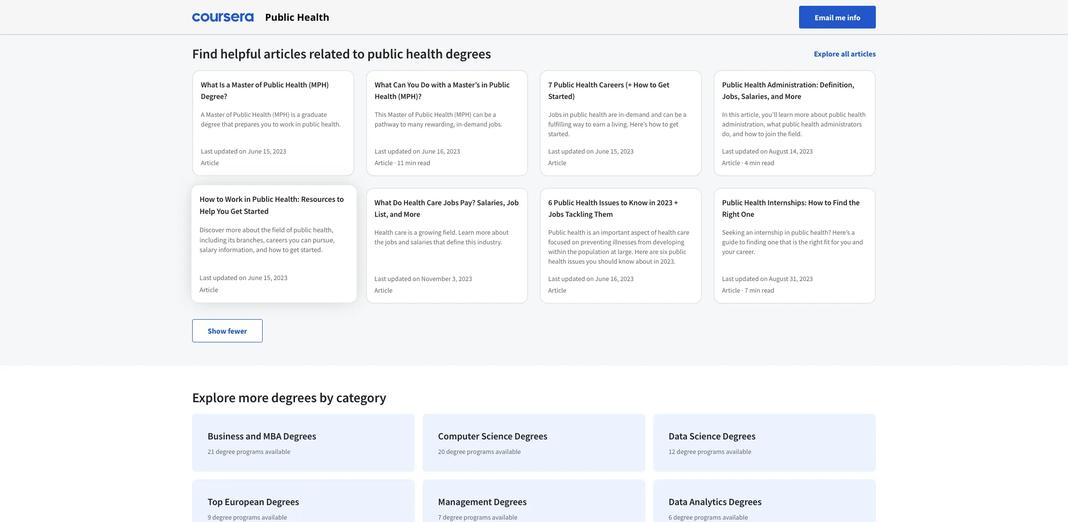 Task type: locate. For each thing, give the bounding box(es) containing it.
0 horizontal spatial salaries,
[[477, 198, 506, 207]]

programs for data science degrees
[[698, 447, 725, 456]]

1 vertical spatial are
[[650, 247, 659, 256]]

focused
[[549, 238, 571, 246]]

list
[[188, 410, 880, 522]]

about inside public health is an important aspect of health care focused on preventing illnesses from developing within the population at large. here are six public health issues you should know about in 2023.
[[636, 257, 653, 266]]

1 vertical spatial august
[[770, 274, 789, 283]]

health up with
[[406, 45, 443, 62]]

data up 12
[[669, 430, 688, 442]]

1 vertical spatial this
[[466, 238, 477, 246]]

june down rewarding,
[[422, 147, 436, 156]]

articles for helpful
[[264, 45, 306, 62]]

with
[[431, 80, 446, 89]]

health up the earn
[[589, 110, 607, 119]]

what for what do health care jobs pay? salaries, job list, and more
[[375, 198, 392, 207]]

0 horizontal spatial that
[[222, 120, 233, 129]]

last for what do health care jobs pay? salaries, job list, and more
[[375, 274, 387, 283]]

1 horizontal spatial here's
[[833, 228, 851, 237]]

0 horizontal spatial 16,
[[437, 147, 446, 156]]

1 horizontal spatial (mph)
[[309, 80, 329, 89]]

health up 'prepares'
[[252, 110, 271, 119]]

do,
[[723, 129, 732, 138]]

0 horizontal spatial demand
[[464, 120, 488, 129]]

2 august from the top
[[770, 274, 789, 283]]

and right jobs
[[399, 238, 410, 246]]

in inside public health is an important aspect of health care focused on preventing illnesses from developing within the population at large. here are six public health issues you should know about in 2023.
[[654, 257, 660, 266]]

article for what do health care jobs pay? salaries, job list, and more
[[375, 286, 393, 295]]

health,
[[313, 225, 334, 234]]

1 vertical spatial degrees
[[271, 389, 317, 406]]

guide
[[723, 238, 739, 246]]

on right 'focused'
[[572, 238, 580, 246]]

degrees for computer science degrees
[[515, 430, 548, 442]]

15, down the a master of public health (mph) is a graduate degree that prepares you to work in public health.
[[263, 147, 272, 156]]

article for how to work in public health: resources to help you get started
[[200, 285, 218, 294]]

in right the internship
[[785, 228, 791, 237]]

1 vertical spatial started.
[[301, 245, 323, 254]]

pay?
[[461, 198, 476, 207]]

health up article,
[[745, 80, 767, 89]]

a inside 'what can you do with a master's in public health (mph)?'
[[448, 80, 451, 89]]

0 vertical spatial august
[[770, 147, 789, 156]]

get inside how to work in public health: resources to help you get started
[[231, 206, 242, 216]]

6 degree programs available
[[669, 513, 748, 522]]

to up the career.
[[740, 238, 746, 246]]

and
[[771, 91, 784, 101], [652, 110, 662, 119], [733, 129, 744, 138], [390, 209, 403, 219], [399, 238, 410, 246], [853, 238, 864, 246], [256, 245, 267, 254], [246, 430, 261, 442]]

do inside 'what can you do with a master's in public health (mph)?'
[[421, 80, 430, 89]]

degree for management degrees
[[443, 513, 462, 522]]

16, inside last updated on june 16, 2023 article
[[611, 274, 619, 283]]

career.
[[737, 247, 756, 256]]

that inside 'seeking an internship in public health? here's a guide to finding one that is the right fit for you and your career.'
[[780, 238, 792, 246]]

on for what do health care jobs pay? salaries, job list, and more
[[413, 274, 420, 283]]

0 vertical spatial more
[[785, 91, 802, 101]]

4
[[745, 158, 749, 167]]

health inside this master of public health (mph) can be a pathway to many rewarding, in-demand jobs.
[[434, 110, 453, 119]]

15,
[[263, 147, 272, 156], [611, 147, 619, 156], [264, 273, 272, 282]]

2023 down know
[[621, 274, 634, 283]]

field. up define
[[443, 228, 457, 237]]

on down information,
[[239, 273, 247, 282]]

health up tackling
[[576, 198, 598, 207]]

16,
[[437, 147, 446, 156], [611, 274, 619, 283]]

1 horizontal spatial salaries,
[[742, 91, 770, 101]]

august left 31,
[[770, 274, 789, 283]]

and right for on the top of page
[[853, 238, 864, 246]]

read
[[418, 158, 431, 167], [762, 158, 775, 167], [762, 286, 775, 295]]

degrees
[[446, 45, 491, 62], [271, 389, 317, 406]]

how for 7 public health careers (+ how to get started)
[[649, 120, 662, 129]]

0 horizontal spatial in-
[[457, 120, 464, 129]]

aspect
[[632, 228, 650, 237]]

resources
[[301, 194, 335, 204]]

2 vertical spatial jobs
[[549, 209, 564, 219]]

jobs
[[549, 110, 562, 119], [444, 198, 459, 207], [549, 209, 564, 219]]

0 vertical spatial started.
[[549, 129, 570, 138]]

degrees for top european degrees
[[266, 496, 299, 508]]

in
[[482, 80, 488, 89], [564, 110, 569, 119], [296, 120, 301, 129], [244, 194, 251, 204], [650, 198, 656, 207], [785, 228, 791, 237], [654, 257, 660, 266]]

·
[[394, 158, 396, 167], [742, 158, 744, 167], [742, 286, 744, 295]]

min for one
[[750, 286, 761, 295]]

1 vertical spatial in-
[[457, 120, 464, 129]]

degrees
[[283, 430, 316, 442], [515, 430, 548, 442], [723, 430, 756, 442], [266, 496, 299, 508], [494, 496, 527, 508], [729, 496, 762, 508]]

by
[[320, 389, 334, 406]]

available down computer science degrees
[[496, 447, 521, 456]]

updated for how to work in public health: resources to help you get started
[[213, 273, 238, 282]]

on inside last updated on november 3, 2023 article
[[413, 274, 420, 283]]

2 an from the left
[[747, 228, 754, 237]]

get inside 7 public health careers (+ how to get started)
[[659, 80, 670, 89]]

on inside last updated on august 14, 2023 article · 4 min read
[[761, 147, 768, 156]]

article for 7 public health careers (+ how to get started)
[[549, 158, 567, 167]]

a right the is
[[226, 80, 230, 89]]

1 vertical spatial how
[[745, 129, 757, 138]]

to left work on the left of page
[[273, 120, 279, 129]]

tackling
[[566, 209, 593, 219]]

that
[[222, 120, 233, 129], [434, 238, 446, 246], [780, 238, 792, 246]]

how right (+
[[634, 80, 649, 89]]

article inside last updated on june 16, 2023 article
[[549, 286, 567, 295]]

available down data analytics degrees
[[723, 513, 748, 522]]

0 horizontal spatial science
[[481, 430, 513, 442]]

on for 6 public health issues to know in 2023 + jobs tackling them
[[587, 274, 594, 283]]

20
[[438, 447, 445, 456]]

1 horizontal spatial how
[[649, 120, 662, 129]]

get
[[659, 80, 670, 89], [231, 206, 242, 216]]

degree for data analytics degrees
[[674, 513, 693, 522]]

last for 7 public health careers (+ how to get started)
[[549, 147, 560, 156]]

0 vertical spatial 16,
[[437, 147, 446, 156]]

of inside this master of public health (mph) can be a pathway to many rewarding, in-demand jobs.
[[408, 110, 414, 119]]

1 vertical spatial here's
[[833, 228, 851, 237]]

last for public health administration: definition, jobs, salaries, and more
[[723, 147, 734, 156]]

article inside last updated on august 14, 2023 article · 4 min read
[[723, 158, 741, 167]]

more inside discover more about the field of public health, including its branches, careers you can pursue, salary information, and how to get started.
[[226, 225, 241, 234]]

health up rewarding,
[[434, 110, 453, 119]]

(mph) for what is a master of public health (mph) degree?
[[272, 110, 290, 119]]

1 care from the left
[[395, 228, 407, 237]]

2 care from the left
[[678, 228, 690, 237]]

health inside what do health care jobs pay? salaries, job list, and more
[[404, 198, 426, 207]]

and down administration:
[[771, 91, 784, 101]]

1 vertical spatial explore
[[192, 389, 236, 406]]

last inside last updated on november 3, 2023 article
[[375, 274, 387, 283]]

15, for (+
[[611, 147, 619, 156]]

2023 down "careers"
[[274, 273, 288, 282]]

on inside last updated on august 31, 2023 article · 7 min read
[[761, 274, 768, 283]]

1 vertical spatial salaries,
[[477, 198, 506, 207]]

in right master's
[[482, 80, 488, 89]]

find
[[192, 45, 218, 62], [834, 198, 848, 207]]

article for what can you do with a master's in public health (mph)?
[[375, 158, 393, 167]]

1 horizontal spatial articles
[[851, 49, 876, 58]]

a right health?
[[852, 228, 855, 237]]

how to work in public health: resources to help you get started
[[200, 194, 344, 216]]

started. for how to work in public health: resources to help you get started
[[301, 245, 323, 254]]

· inside last updated on august 14, 2023 article · 4 min read
[[742, 158, 744, 167]]

2 science from the left
[[690, 430, 721, 442]]

last down your
[[723, 274, 734, 283]]

in up fulfilling
[[564, 110, 569, 119]]

august
[[770, 147, 789, 156], [770, 274, 789, 283]]

programs down 'business and mba degrees'
[[237, 447, 264, 456]]

what
[[767, 120, 781, 129]]

administration,
[[723, 120, 766, 129]]

1 horizontal spatial do
[[421, 80, 430, 89]]

0 vertical spatial in-
[[619, 110, 627, 119]]

science up 12 degree programs available
[[690, 430, 721, 442]]

on inside last updated on june 16, 2023 article
[[587, 274, 594, 283]]

and down branches,
[[256, 245, 267, 254]]

work
[[280, 120, 294, 129]]

1 horizontal spatial this
[[730, 110, 740, 119]]

read inside last updated on august 31, 2023 article · 7 min read
[[762, 286, 775, 295]]

9
[[208, 513, 211, 522]]

field. inside health care is a growing field. learn more about the jobs and salaries that define this industry.
[[443, 228, 457, 237]]

how right internships:
[[809, 198, 824, 207]]

about inside in this article, you'll learn more about public health administration, what public health administrators do, and how to join the field.
[[811, 110, 828, 119]]

programs down management degrees on the bottom left
[[464, 513, 491, 522]]

available for business and mba degrees
[[265, 447, 291, 456]]

what is a master of public health (mph) degree?
[[201, 80, 329, 101]]

0 horizontal spatial 6
[[549, 198, 553, 207]]

1 vertical spatial 6
[[669, 513, 672, 522]]

2023 for 6 public health issues to know in 2023 + jobs tackling them
[[621, 274, 634, 283]]

0 horizontal spatial do
[[393, 198, 402, 207]]

1 horizontal spatial that
[[434, 238, 446, 246]]

explore more degrees by category
[[192, 389, 386, 406]]

1 horizontal spatial be
[[675, 110, 682, 119]]

last inside last updated on august 31, 2023 article · 7 min read
[[723, 274, 734, 283]]

master for what can you do with a master's in public health (mph)?
[[388, 110, 407, 119]]

email me info button
[[800, 6, 876, 29]]

in this article, you'll learn more about public health administration, what public health administrators do, and how to join the field.
[[723, 110, 866, 138]]

last inside last updated on june 16, 2023 article · 11 min read
[[375, 147, 387, 156]]

0 horizontal spatial find
[[192, 45, 218, 62]]

0 horizontal spatial 7
[[438, 513, 442, 522]]

public inside the a master of public health (mph) is a graduate degree that prepares you to work in public health.
[[302, 120, 320, 129]]

analytics
[[690, 496, 727, 508]]

on for what is a master of public health (mph) degree?
[[239, 147, 247, 156]]

updated for public health internships: how to find the right one
[[736, 274, 760, 283]]

what
[[201, 80, 218, 89], [375, 80, 392, 89], [375, 198, 392, 207]]

15, for of
[[263, 147, 272, 156]]

master inside the a master of public health (mph) is a graduate degree that prepares you to work in public health.
[[206, 110, 225, 119]]

and inside jobs in public health are in-demand and can be a fulfilling way to earn a living. here's how to get started.
[[652, 110, 662, 119]]

on down join
[[761, 147, 768, 156]]

public left health?
[[792, 228, 810, 237]]

last for 6 public health issues to know in 2023 + jobs tackling them
[[549, 274, 560, 283]]

you right for on the top of page
[[841, 238, 852, 246]]

last inside last updated on june 16, 2023 article
[[549, 274, 560, 283]]

public inside public health administration: definition, jobs, salaries, and more
[[723, 80, 743, 89]]

are inside public health is an important aspect of health care focused on preventing illnesses from developing within the population at large. here are six public health issues you should know about in 2023.
[[650, 247, 659, 256]]

of inside public health is an important aspect of health care focused on preventing illnesses from developing within the population at large. here are six public health issues you should know about in 2023.
[[652, 228, 657, 237]]

1 horizontal spatial 6
[[669, 513, 672, 522]]

data analytics degrees
[[669, 496, 762, 508]]

to left join
[[759, 129, 765, 138]]

june inside last updated on june 16, 2023 article
[[596, 274, 610, 283]]

more up industry.
[[476, 228, 491, 237]]

0 vertical spatial get
[[659, 80, 670, 89]]

· for public health internships: how to find the right one
[[742, 286, 744, 295]]

1 vertical spatial jobs
[[444, 198, 459, 207]]

jobs
[[386, 238, 397, 246]]

salary
[[200, 245, 217, 254]]

available for management degrees
[[492, 513, 518, 522]]

on for what can you do with a master's in public health (mph)?
[[413, 147, 420, 156]]

updated left november
[[388, 274, 412, 283]]

be
[[485, 110, 492, 119], [675, 110, 682, 119]]

0 vertical spatial this
[[730, 110, 740, 119]]

that inside the a master of public health (mph) is a graduate degree that prepares you to work in public health.
[[222, 120, 233, 129]]

1 horizontal spatial more
[[785, 91, 802, 101]]

article
[[201, 158, 219, 167], [375, 158, 393, 167], [549, 158, 567, 167], [723, 158, 741, 167], [200, 285, 218, 294], [375, 286, 393, 295], [549, 286, 567, 295], [723, 286, 741, 295]]

explore all articles link
[[814, 49, 876, 58]]

to
[[353, 45, 365, 62], [650, 80, 657, 89], [273, 120, 279, 129], [401, 120, 406, 129], [586, 120, 592, 129], [663, 120, 669, 129], [759, 129, 765, 138], [217, 194, 224, 204], [337, 194, 344, 204], [621, 198, 628, 207], [825, 198, 832, 207], [740, 238, 746, 246], [283, 245, 289, 254]]

public inside public health is an important aspect of health care focused on preventing illnesses from developing within the population at large. here are six public health issues you should know about in 2023.
[[549, 228, 567, 237]]

degree for data science degrees
[[677, 447, 696, 456]]

in right work
[[244, 194, 251, 204]]

article inside last updated on august 31, 2023 article · 7 min read
[[723, 286, 741, 295]]

degree down management
[[443, 513, 462, 522]]

degrees left by
[[271, 389, 317, 406]]

0 horizontal spatial articles
[[264, 45, 306, 62]]

available down management degrees on the bottom left
[[492, 513, 518, 522]]

how up help
[[200, 194, 215, 204]]

about up administrators
[[811, 110, 828, 119]]

16, down rewarding,
[[437, 147, 446, 156]]

november
[[422, 274, 451, 283]]

join
[[766, 129, 777, 138]]

email
[[815, 12, 834, 22]]

explore left all on the right of page
[[814, 49, 840, 58]]

programs for business and mba degrees
[[237, 447, 264, 456]]

how down the administration,
[[745, 129, 757, 138]]

how down "careers"
[[269, 245, 281, 254]]

public inside 7 public health careers (+ how to get started)
[[554, 80, 575, 89]]

do left care
[[393, 198, 402, 207]]

16, down should
[[611, 274, 619, 283]]

available for computer science degrees
[[496, 447, 521, 456]]

on for how to work in public health: resources to help you get started
[[239, 273, 247, 282]]

1 horizontal spatial an
[[747, 228, 754, 237]]

about up branches,
[[243, 225, 260, 234]]

1 horizontal spatial explore
[[814, 49, 840, 58]]

master up pathway
[[388, 110, 407, 119]]

0 horizontal spatial you
[[217, 206, 229, 216]]

1 horizontal spatial started.
[[549, 129, 570, 138]]

· left 11
[[394, 158, 396, 167]]

2023 down living. on the top
[[621, 147, 634, 156]]

7 down management
[[438, 513, 442, 522]]

2023 inside last updated on november 3, 2023 article
[[459, 274, 473, 283]]

last inside last updated on august 14, 2023 article · 4 min read
[[723, 147, 734, 156]]

0 horizontal spatial (mph)
[[272, 110, 290, 119]]

0 horizontal spatial how
[[269, 245, 281, 254]]

be left in
[[675, 110, 682, 119]]

get for resources
[[290, 245, 299, 254]]

public health administration: definition, jobs, salaries, and more link
[[723, 79, 868, 102]]

0 horizontal spatial are
[[609, 110, 618, 119]]

salaries, inside public health administration: definition, jobs, salaries, and more
[[742, 91, 770, 101]]

what up list,
[[375, 198, 392, 207]]

degree right 12
[[677, 447, 696, 456]]

more up the "growing"
[[404, 209, 421, 219]]

june for do
[[422, 147, 436, 156]]

2 horizontal spatial 7
[[745, 286, 749, 295]]

2023 for 7 public health careers (+ how to get started)
[[621, 147, 634, 156]]

(mph) inside the a master of public health (mph) is a graduate degree that prepares you to work in public health.
[[272, 110, 290, 119]]

7 for 7 degree programs available
[[438, 513, 442, 522]]

on for 7 public health careers (+ how to get started)
[[587, 147, 594, 156]]

1 data from the top
[[669, 430, 688, 442]]

1 be from the left
[[485, 110, 492, 119]]

1 horizontal spatial find
[[834, 198, 848, 207]]

programs down computer science degrees
[[467, 447, 494, 456]]

2023 inside last updated on june 16, 2023 article
[[621, 274, 634, 283]]

public inside how to work in public health: resources to help you get started
[[252, 194, 273, 204]]

2023 right 3,
[[459, 274, 473, 283]]

6 for 6 public health issues to know in 2023 + jobs tackling them
[[549, 198, 553, 207]]

can inside discover more about the field of public health, including its branches, careers you can pursue, salary information, and how to get started.
[[301, 235, 312, 244]]

1 vertical spatial data
[[669, 496, 688, 508]]

find left helpful
[[192, 45, 218, 62]]

2023 inside last updated on august 14, 2023 article · 4 min read
[[800, 147, 814, 156]]

article for public health administration: definition, jobs, salaries, and more
[[723, 158, 741, 167]]

degree for top european degrees
[[212, 513, 232, 522]]

7 up started)
[[549, 80, 553, 89]]

min for public
[[405, 158, 416, 167]]

more right 'learn'
[[795, 110, 810, 119]]

help
[[200, 206, 215, 216]]

about
[[811, 110, 828, 119], [243, 225, 260, 234], [492, 228, 509, 237], [636, 257, 653, 266]]

master for what is a master of public health (mph) degree?
[[206, 110, 225, 119]]

in right work on the left of page
[[296, 120, 301, 129]]

you right 'prepares'
[[261, 120, 271, 129]]

0 horizontal spatial this
[[466, 238, 477, 246]]

on
[[239, 147, 247, 156], [413, 147, 420, 156], [587, 147, 594, 156], [761, 147, 768, 156], [572, 238, 580, 246], [239, 273, 247, 282], [413, 274, 420, 283], [587, 274, 594, 283], [761, 274, 768, 283]]

june
[[248, 147, 262, 156], [422, 147, 436, 156], [596, 147, 610, 156], [248, 273, 262, 282], [596, 274, 610, 283]]

last down a
[[201, 147, 213, 156]]

1 horizontal spatial can
[[473, 110, 483, 119]]

0 horizontal spatial be
[[485, 110, 492, 119]]

1 horizontal spatial get
[[659, 80, 670, 89]]

updated inside last updated on june 16, 2023 article · 11 min read
[[388, 147, 412, 156]]

fewer
[[228, 326, 247, 336]]

1 vertical spatial find
[[834, 198, 848, 207]]

0 vertical spatial how
[[649, 120, 662, 129]]

master right the is
[[232, 80, 254, 89]]

more
[[785, 91, 802, 101], [404, 209, 421, 219]]

what inside 'what can you do with a master's in public health (mph)?'
[[375, 80, 392, 89]]

a master of public health (mph) is a graduate degree that prepares you to work in public health.
[[201, 110, 341, 129]]

to right (+
[[650, 80, 657, 89]]

salaries
[[411, 238, 433, 246]]

last down jobs
[[375, 274, 387, 283]]

1 horizontal spatial field.
[[789, 129, 803, 138]]

0 vertical spatial explore
[[814, 49, 840, 58]]

last updated on august 14, 2023 article · 4 min read
[[723, 147, 814, 167]]

last updated on june 15, 2023 article down the earn
[[549, 147, 634, 167]]

field. up 14,
[[789, 129, 803, 138]]

from
[[639, 238, 652, 246]]

are
[[609, 110, 618, 119], [650, 247, 659, 256]]

what inside what do health care jobs pay? salaries, job list, and more
[[375, 198, 392, 207]]

on down the earn
[[587, 147, 594, 156]]

1 vertical spatial get
[[231, 206, 242, 216]]

computer
[[438, 430, 480, 442]]

last for what can you do with a master's in public health (mph)?
[[375, 147, 387, 156]]

0 vertical spatial are
[[609, 110, 618, 119]]

an inside public health is an important aspect of health care focused on preventing illnesses from developing within the population at large. here are six public health issues you should know about in 2023.
[[593, 228, 600, 237]]

of up the from on the top of page
[[652, 228, 657, 237]]

0 vertical spatial 7
[[549, 80, 553, 89]]

updated for public health administration: definition, jobs, salaries, and more
[[736, 147, 760, 156]]

read for one
[[762, 286, 775, 295]]

is up salaries
[[408, 228, 413, 237]]

on left 31,
[[761, 274, 768, 283]]

in- inside this master of public health (mph) can be a pathway to many rewarding, in-demand jobs.
[[457, 120, 464, 129]]

0 vertical spatial you
[[407, 80, 419, 89]]

a inside the a master of public health (mph) is a graduate degree that prepares you to work in public health.
[[297, 110, 300, 119]]

1 horizontal spatial demand
[[627, 110, 650, 119]]

0 horizontal spatial more
[[404, 209, 421, 219]]

learn
[[459, 228, 475, 237]]

2023 inside last updated on august 31, 2023 article · 7 min read
[[800, 274, 814, 283]]

2 vertical spatial 7
[[438, 513, 442, 522]]

public health administration: definition, jobs, salaries, and more
[[723, 80, 855, 101]]

1 vertical spatial you
[[217, 206, 229, 216]]

what for what is a master of public health (mph) degree?
[[201, 80, 218, 89]]

top european degrees
[[208, 496, 299, 508]]

2 be from the left
[[675, 110, 682, 119]]

0 vertical spatial do
[[421, 80, 430, 89]]

1 horizontal spatial how
[[634, 80, 649, 89]]

you
[[261, 120, 271, 129], [289, 235, 300, 244], [841, 238, 852, 246], [587, 257, 597, 266]]

august inside last updated on august 14, 2023 article · 4 min read
[[770, 147, 789, 156]]

0 horizontal spatial get
[[231, 206, 242, 216]]

public
[[265, 10, 295, 23], [263, 80, 284, 89], [489, 80, 510, 89], [554, 80, 575, 89], [723, 80, 743, 89], [233, 110, 251, 119], [415, 110, 433, 119], [252, 194, 273, 204], [554, 198, 575, 207], [723, 198, 743, 207], [549, 228, 567, 237]]

define
[[447, 238, 465, 246]]

1 august from the top
[[770, 147, 789, 156]]

of inside the a master of public health (mph) is a graduate degree that prepares you to work in public health.
[[226, 110, 232, 119]]

2 data from the top
[[669, 496, 688, 508]]

1 vertical spatial do
[[393, 198, 402, 207]]

that down the "growing"
[[434, 238, 446, 246]]

0 vertical spatial salaries,
[[742, 91, 770, 101]]

1 horizontal spatial science
[[690, 430, 721, 442]]

0 horizontal spatial explore
[[192, 389, 236, 406]]

1 horizontal spatial you
[[407, 80, 419, 89]]

0 horizontal spatial started.
[[301, 245, 323, 254]]

11
[[397, 158, 404, 167]]

master
[[232, 80, 254, 89], [206, 110, 225, 119], [388, 110, 407, 119]]

last updated on june 15, 2023 article for help
[[200, 273, 288, 294]]

and inside health care is a growing field. learn more about the jobs and salaries that define this industry.
[[399, 238, 410, 246]]

2 horizontal spatial (mph)
[[454, 110, 472, 119]]

can inside this master of public health (mph) can be a pathway to many rewarding, in-demand jobs.
[[473, 110, 483, 119]]

1 horizontal spatial care
[[678, 228, 690, 237]]

available down top european degrees at the left of the page
[[262, 513, 287, 522]]

1 horizontal spatial are
[[650, 247, 659, 256]]

· inside last updated on june 16, 2023 article · 11 min read
[[394, 158, 396, 167]]

1 science from the left
[[481, 430, 513, 442]]

1 vertical spatial 7
[[745, 286, 749, 295]]

last down salary
[[200, 273, 212, 282]]

1 an from the left
[[593, 228, 600, 237]]

june down should
[[596, 274, 610, 283]]

health inside public health administration: definition, jobs, salaries, and more
[[745, 80, 767, 89]]

an up preventing at right top
[[593, 228, 600, 237]]

2023 down rewarding,
[[447, 147, 460, 156]]

what left "can"
[[375, 80, 392, 89]]

data science degrees
[[669, 430, 756, 442]]

public up administrators
[[829, 110, 847, 119]]

pursue,
[[313, 235, 335, 244]]

degrees for data analytics degrees
[[729, 496, 762, 508]]

explore for explore more degrees by category
[[192, 389, 236, 406]]

here's right living. on the top
[[630, 120, 648, 129]]

on down population
[[587, 274, 594, 283]]

0 vertical spatial find
[[192, 45, 218, 62]]

how inside jobs in public health are in-demand and can be a fulfilling way to earn a living. here's how to get started.
[[649, 120, 662, 129]]

can inside jobs in public health are in-demand and can be a fulfilling way to earn a living. here's how to get started.
[[664, 110, 674, 119]]

including
[[200, 235, 227, 244]]

0 horizontal spatial how
[[200, 194, 215, 204]]

0 horizontal spatial care
[[395, 228, 407, 237]]

1 horizontal spatial 16,
[[611, 274, 619, 283]]

a left graduate
[[297, 110, 300, 119]]

health inside the a master of public health (mph) is a graduate degree that prepares you to work in public health.
[[252, 110, 271, 119]]

1 vertical spatial more
[[404, 209, 421, 219]]

started. inside jobs in public health are in-demand and can be a fulfilling way to earn a living. here's how to get started.
[[549, 129, 570, 138]]

that left 'prepares'
[[222, 120, 233, 129]]

show fewer
[[208, 326, 247, 336]]

0 horizontal spatial get
[[290, 245, 299, 254]]

1 vertical spatial demand
[[464, 120, 488, 129]]

2023 down work on the left of page
[[273, 147, 286, 156]]

get
[[670, 120, 679, 129], [290, 245, 299, 254]]

management
[[438, 496, 492, 508]]

earn
[[593, 120, 606, 129]]

2 horizontal spatial how
[[745, 129, 757, 138]]

0 vertical spatial degrees
[[446, 45, 491, 62]]

0 horizontal spatial field.
[[443, 228, 457, 237]]

do left with
[[421, 80, 430, 89]]

0 horizontal spatial master
[[206, 110, 225, 119]]

0 horizontal spatial here's
[[630, 120, 648, 129]]

article for what is a master of public health (mph) degree?
[[201, 158, 219, 167]]

jobs inside what do health care jobs pay? salaries, job list, and more
[[444, 198, 459, 207]]

7 inside 7 public health careers (+ how to get started)
[[549, 80, 553, 89]]

is left right
[[793, 238, 798, 246]]

a
[[201, 110, 205, 119]]

how inside discover more about the field of public health, including its branches, careers you can pursue, salary information, and how to get started.
[[269, 245, 281, 254]]

6 public health issues to know in 2023 + jobs tackling them link
[[549, 197, 694, 220]]

0 vertical spatial field.
[[789, 129, 803, 138]]

get right (+
[[659, 80, 670, 89]]

2 horizontal spatial master
[[388, 110, 407, 119]]

0 vertical spatial jobs
[[549, 110, 562, 119]]

0 vertical spatial data
[[669, 430, 688, 442]]

job
[[507, 198, 519, 207]]

health left care
[[404, 198, 426, 207]]

are left six
[[650, 247, 659, 256]]

way
[[573, 120, 585, 129]]

0 horizontal spatial an
[[593, 228, 600, 237]]

in-
[[619, 110, 627, 119], [457, 120, 464, 129]]

article inside last updated on november 3, 2023 article
[[375, 286, 393, 295]]

get inside jobs in public health are in-demand and can be a fulfilling way to earn a living. here's how to get started.
[[670, 120, 679, 129]]



Task type: vqa. For each thing, say whether or not it's contained in the screenshot.
University of Michigan for Programming
no



Task type: describe. For each thing, give the bounding box(es) containing it.
graduate
[[302, 110, 327, 119]]

public inside the a master of public health (mph) is a graduate degree that prepares you to work in public health.
[[233, 110, 251, 119]]

· for what can you do with a master's in public health (mph)?
[[394, 158, 396, 167]]

programs for top european degrees
[[233, 513, 260, 522]]

health inside jobs in public health are in-demand and can be a fulfilling way to earn a living. here's how to get started.
[[589, 110, 607, 119]]

how for how to work in public health: resources to help you get started
[[269, 245, 281, 254]]

salaries, inside what do health care jobs pay? salaries, job list, and more
[[477, 198, 506, 207]]

in inside the a master of public health (mph) is a graduate degree that prepares you to work in public health.
[[296, 120, 301, 129]]

this inside health care is a growing field. learn more about the jobs and salaries that define this industry.
[[466, 238, 477, 246]]

jobs.
[[489, 120, 503, 129]]

computer science degrees
[[438, 430, 548, 442]]

public inside 'seeking an internship in public health? here's a guide to finding one that is the right fit for you and your career.'
[[792, 228, 810, 237]]

fit
[[825, 238, 831, 246]]

list containing business and mba degrees
[[188, 410, 880, 522]]

all
[[841, 49, 850, 58]]

last updated on august 31, 2023 article · 7 min read
[[723, 274, 814, 295]]

last for public health internships: how to find the right one
[[723, 274, 734, 283]]

a right the earn
[[607, 120, 611, 129]]

issues
[[600, 198, 620, 207]]

you inside discover more about the field of public health, including its branches, careers you can pursue, salary information, and how to get started.
[[289, 235, 300, 244]]

field. inside in this article, you'll learn more about public health administration, what public health administrators do, and how to join the field.
[[789, 129, 803, 138]]

how inside 7 public health careers (+ how to get started)
[[634, 80, 649, 89]]

read inside last updated on august 14, 2023 article · 4 min read
[[762, 158, 775, 167]]

is inside health care is a growing field. learn more about the jobs and salaries that define this industry.
[[408, 228, 413, 237]]

6 public health issues to know in 2023 + jobs tackling them
[[549, 198, 679, 219]]

health inside 6 public health issues to know in 2023 + jobs tackling them
[[576, 198, 598, 207]]

public inside "what is a master of public health (mph) degree?"
[[263, 80, 284, 89]]

available for top european degrees
[[262, 513, 287, 522]]

started. for 7 public health careers (+ how to get started)
[[549, 129, 570, 138]]

programs for computer science degrees
[[467, 447, 494, 456]]

public inside 'what can you do with a master's in public health (mph)?'
[[489, 80, 510, 89]]

7 degree programs available
[[438, 513, 518, 522]]

a inside health care is a growing field. learn more about the jobs and salaries that define this industry.
[[414, 228, 418, 237]]

you inside 'what can you do with a master's in public health (mph)?'
[[407, 80, 419, 89]]

at
[[611, 247, 617, 256]]

public health internships: how to find the right one
[[723, 198, 860, 219]]

to inside in this article, you'll learn more about public health administration, what public health administrators do, and how to join the field.
[[759, 129, 765, 138]]

developing
[[653, 238, 685, 246]]

illnesses
[[613, 238, 637, 246]]

email me info
[[815, 12, 861, 22]]

last updated on june 15, 2023 article for started)
[[549, 147, 634, 167]]

rewarding,
[[425, 120, 455, 129]]

living.
[[612, 120, 629, 129]]

2023 for public health administration: definition, jobs, salaries, and more
[[800, 147, 814, 156]]

june for careers
[[596, 147, 610, 156]]

health up the "related"
[[297, 10, 330, 23]]

its
[[228, 235, 235, 244]]

august for right
[[770, 274, 789, 283]]

degree for business and mba degrees
[[216, 447, 235, 456]]

you inside public health is an important aspect of health care focused on preventing illnesses from developing within the population at large. here are six public health issues you should know about in 2023.
[[587, 257, 597, 266]]

public down 'learn'
[[783, 120, 800, 129]]

what is a master of public health (mph) degree? link
[[201, 79, 346, 102]]

population
[[579, 247, 610, 256]]

2023 for how to work in public health: resources to help you get started
[[274, 273, 288, 282]]

care inside health care is a growing field. learn more about the jobs and salaries that define this industry.
[[395, 228, 407, 237]]

and up 21 degree programs available
[[246, 430, 261, 442]]

show
[[208, 326, 226, 336]]

explore all articles
[[814, 49, 876, 58]]

the inside health care is a growing field. learn more about the jobs and salaries that define this industry.
[[375, 238, 384, 246]]

demand inside jobs in public health are in-demand and can be a fulfilling way to earn a living. here's how to get started.
[[627, 110, 650, 119]]

can
[[393, 80, 406, 89]]

category
[[336, 389, 386, 406]]

internships:
[[768, 198, 807, 207]]

16, for tackling
[[611, 274, 619, 283]]

available for data science degrees
[[726, 447, 752, 456]]

the inside discover more about the field of public health, including its branches, careers you can pursue, salary information, and how to get started.
[[261, 225, 271, 234]]

june for master
[[248, 147, 262, 156]]

last updated on june 15, 2023 article for degree?
[[201, 147, 286, 167]]

public inside this master of public health (mph) can be a pathway to many rewarding, in-demand jobs.
[[415, 110, 433, 119]]

health down tackling
[[568, 228, 586, 237]]

on inside public health is an important aspect of health care focused on preventing illnesses from developing within the population at large. here are six public health issues you should know about in 2023.
[[572, 238, 580, 246]]

this master of public health (mph) can be a pathway to many rewarding, in-demand jobs.
[[375, 110, 503, 129]]

you inside 'seeking an internship in public health? here's a guide to finding one that is the right fit for you and your career.'
[[841, 238, 852, 246]]

how inside in this article, you'll learn more about public health administration, what public health administrators do, and how to join the field.
[[745, 129, 757, 138]]

health inside "what is a master of public health (mph) degree?"
[[285, 80, 307, 89]]

to left work
[[217, 194, 224, 204]]

june for issues
[[596, 274, 610, 283]]

what can you do with a master's in public health (mph)? link
[[375, 79, 520, 102]]

them
[[595, 209, 613, 219]]

· for public health administration: definition, jobs, salaries, and more
[[742, 158, 744, 167]]

programs for management degrees
[[464, 513, 491, 522]]

science for data
[[690, 430, 721, 442]]

in inside 'seeking an internship in public health? here's a guide to finding one that is the right fit for you and your career.'
[[785, 228, 791, 237]]

top
[[208, 496, 223, 508]]

administration:
[[768, 80, 819, 89]]

for
[[832, 238, 840, 246]]

you inside how to work in public health: resources to help you get started
[[217, 206, 229, 216]]

you inside the a master of public health (mph) is a graduate degree that prepares you to work in public health.
[[261, 120, 271, 129]]

jobs inside jobs in public health are in-demand and can be a fulfilling way to earn a living. here's how to get started.
[[549, 110, 562, 119]]

more inside public health administration: definition, jobs, salaries, and more
[[785, 91, 802, 101]]

more inside what do health care jobs pay? salaries, job list, and more
[[404, 209, 421, 219]]

is inside the a master of public health (mph) is a graduate degree that prepares you to work in public health.
[[291, 110, 296, 119]]

16, for (mph)?
[[437, 147, 446, 156]]

(mph) for what can you do with a master's in public health (mph)?
[[454, 110, 472, 119]]

me
[[836, 12, 846, 22]]

right
[[723, 209, 740, 219]]

and inside what do health care jobs pay? salaries, job list, and more
[[390, 209, 403, 219]]

seeking an internship in public health? here's a guide to finding one that is the right fit for you and your career.
[[723, 228, 864, 256]]

more up 'business and mba degrees'
[[238, 389, 269, 406]]

health:
[[275, 194, 300, 204]]

explore for explore all articles
[[814, 49, 840, 58]]

coursera image
[[192, 9, 254, 25]]

article for 6 public health issues to know in 2023 + jobs tackling them
[[549, 286, 567, 295]]

the inside 'seeking an internship in public health? here's a guide to finding one that is the right fit for you and your career.'
[[799, 238, 809, 246]]

20 degree programs available
[[438, 447, 521, 456]]

public inside public health is an important aspect of health care focused on preventing illnesses from developing within the population at large. here are six public health issues you should know about in 2023.
[[669, 247, 687, 256]]

june for in
[[248, 273, 262, 282]]

master inside "what is a master of public health (mph) degree?"
[[232, 80, 254, 89]]

(mph) inside "what is a master of public health (mph) degree?"
[[309, 80, 329, 89]]

health up administrators
[[848, 110, 866, 119]]

get for to
[[670, 120, 679, 129]]

health inside 7 public health careers (+ how to get started)
[[576, 80, 598, 89]]

last updated on june 16, 2023 article
[[549, 274, 634, 295]]

last for what is a master of public health (mph) degree?
[[201, 147, 213, 156]]

management degrees
[[438, 496, 527, 508]]

of inside discover more about the field of public health, including its branches, careers you can pursue, salary information, and how to get started.
[[286, 225, 292, 234]]

updated for what can you do with a master's in public health (mph)?
[[388, 147, 412, 156]]

public up "can"
[[367, 45, 403, 62]]

last updated on june 16, 2023 article · 11 min read
[[375, 147, 460, 167]]

article for public health internships: how to find the right one
[[723, 286, 741, 295]]

to inside 6 public health issues to know in 2023 + jobs tackling them
[[621, 198, 628, 207]]

2023 for what is a master of public health (mph) degree?
[[273, 147, 286, 156]]

2023 for what can you do with a master's in public health (mph)?
[[447, 147, 460, 156]]

care
[[427, 198, 442, 207]]

last for how to work in public health: resources to help you get started
[[200, 273, 212, 282]]

discover
[[200, 225, 224, 234]]

to right way
[[586, 120, 592, 129]]

health?
[[811, 228, 832, 237]]

and inside in this article, you'll learn more about public health administration, what public health administrators do, and how to join the field.
[[733, 129, 744, 138]]

master's
[[453, 80, 480, 89]]

list,
[[375, 209, 389, 219]]

more inside health care is a growing field. learn more about the jobs and salaries that define this industry.
[[476, 228, 491, 237]]

pathway
[[375, 120, 399, 129]]

this inside in this article, you'll learn more about public health administration, what public health administrators do, and how to join the field.
[[730, 110, 740, 119]]

public inside jobs in public health are in-demand and can be a fulfilling way to earn a living. here's how to get started.
[[570, 110, 588, 119]]

(mph)?
[[398, 91, 422, 101]]

(+
[[626, 80, 632, 89]]

12 degree programs available
[[669, 447, 752, 456]]

2023 inside 6 public health issues to know in 2023 + jobs tackling them
[[657, 198, 673, 207]]

know
[[630, 198, 648, 207]]

health inside health care is a growing field. learn more about the jobs and salaries that define this industry.
[[375, 228, 394, 237]]

21 degree programs available
[[208, 447, 291, 456]]

health inside public health internships: how to find the right one
[[745, 198, 767, 207]]

industry.
[[478, 238, 503, 246]]

fulfilling
[[549, 120, 572, 129]]

health up developing
[[659, 228, 677, 237]]

to inside public health internships: how to find the right one
[[825, 198, 832, 207]]

on for public health internships: how to find the right one
[[761, 274, 768, 283]]

read for public
[[418, 158, 431, 167]]

august for more
[[770, 147, 789, 156]]

in- inside jobs in public health are in-demand and can be a fulfilling way to earn a living. here's how to get started.
[[619, 110, 627, 119]]

here's inside 'seeking an internship in public health? here's a guide to finding one that is the right fit for you and your career.'
[[833, 228, 851, 237]]

to inside the a master of public health (mph) is a graduate degree that prepares you to work in public health.
[[273, 120, 279, 129]]

public health internships: how to find the right one link
[[723, 197, 868, 220]]

to inside this master of public health (mph) can be a pathway to many rewarding, in-demand jobs.
[[401, 120, 406, 129]]

important
[[602, 228, 630, 237]]

business and mba degrees
[[208, 430, 316, 442]]

31,
[[790, 274, 799, 283]]

data for data analytics degrees
[[669, 496, 688, 508]]

14,
[[790, 147, 799, 156]]

9 degree programs available
[[208, 513, 287, 522]]

15, for public
[[264, 273, 272, 282]]

to right the "related"
[[353, 45, 365, 62]]

and inside public health administration: definition, jobs, salaries, and more
[[771, 91, 784, 101]]

7 for 7 public health careers (+ how to get started)
[[549, 80, 553, 89]]

is inside public health is an important aspect of health care focused on preventing illnesses from developing within the population at large. here are six public health issues you should know about in 2023.
[[587, 228, 592, 237]]

in inside how to work in public health: resources to help you get started
[[244, 194, 251, 204]]

finding
[[747, 238, 767, 246]]

should
[[599, 257, 618, 266]]

related
[[309, 45, 350, 62]]

right
[[810, 238, 823, 246]]

degree for computer science degrees
[[446, 447, 466, 456]]

do inside what do health care jobs pay? salaries, job list, and more
[[393, 198, 402, 207]]

public inside public health internships: how to find the right one
[[723, 198, 743, 207]]

field
[[272, 225, 285, 234]]

jobs in public health are in-demand and can be a fulfilling way to earn a living. here's how to get started.
[[549, 110, 687, 138]]

here
[[635, 247, 649, 256]]

articles for all
[[851, 49, 876, 58]]

7 inside last updated on august 31, 2023 article · 7 min read
[[745, 286, 749, 295]]

data for data science degrees
[[669, 430, 688, 442]]

in inside jobs in public health are in-demand and can be a fulfilling way to earn a living. here's how to get started.
[[564, 110, 569, 119]]

degrees for data science degrees
[[723, 430, 756, 442]]

helpful
[[220, 45, 261, 62]]

are inside jobs in public health are in-demand and can be a fulfilling way to earn a living. here's how to get started.
[[609, 110, 618, 119]]

in inside 6 public health issues to know in 2023 + jobs tackling them
[[650, 198, 656, 207]]

programs for data analytics degrees
[[694, 513, 722, 522]]

the inside in this article, you'll learn more about public health administration, what public health administrators do, and how to join the field.
[[778, 129, 787, 138]]

2023 for public health internships: how to find the right one
[[800, 274, 814, 283]]

health care is a growing field. learn more about the jobs and salaries that define this industry.
[[375, 228, 509, 246]]

health left administrators
[[802, 120, 820, 129]]

available for data analytics degrees
[[723, 513, 748, 522]]

work
[[225, 194, 243, 204]]

and inside discover more about the field of public health, including its branches, careers you can pursue, salary information, and how to get started.
[[256, 245, 267, 254]]

0 horizontal spatial degrees
[[271, 389, 317, 406]]

discover more about the field of public health, including its branches, careers you can pursue, salary information, and how to get started.
[[200, 225, 335, 254]]

of inside "what is a master of public health (mph) degree?"
[[255, 80, 262, 89]]

12
[[669, 447, 676, 456]]

be inside this master of public health (mph) can be a pathway to many rewarding, in-demand jobs.
[[485, 110, 492, 119]]

to right resources
[[337, 194, 344, 204]]

public inside discover more about the field of public health, including its branches, careers you can pursue, salary information, and how to get started.
[[294, 225, 312, 234]]

jobs,
[[723, 91, 740, 101]]

is
[[219, 80, 225, 89]]

about inside health care is a growing field. learn more about the jobs and salaries that define this industry.
[[492, 228, 509, 237]]

6 for 6 degree programs available
[[669, 513, 672, 522]]

growing
[[419, 228, 442, 237]]

updated for what do health care jobs pay? salaries, job list, and more
[[388, 274, 412, 283]]

find inside public health internships: how to find the right one
[[834, 198, 848, 207]]

health inside 'what can you do with a master's in public health (mph)?'
[[375, 91, 397, 101]]

to inside 7 public health careers (+ how to get started)
[[650, 80, 657, 89]]

european
[[225, 496, 264, 508]]

7 public health careers (+ how to get started) link
[[549, 79, 694, 102]]

how to work in public health: resources to help you get started link
[[200, 193, 349, 217]]

to right living. on the top
[[663, 120, 669, 129]]

this
[[375, 110, 387, 119]]

and inside 'seeking an internship in public health? here's a guide to finding one that is the right fit for you and your career.'
[[853, 238, 864, 246]]

the inside public health internships: how to find the right one
[[850, 198, 860, 207]]

updated for what is a master of public health (mph) degree?
[[214, 147, 238, 156]]

2023 for what do health care jobs pay? salaries, job list, and more
[[459, 274, 473, 283]]

how inside public health internships: how to find the right one
[[809, 198, 824, 207]]

a inside this master of public health (mph) can be a pathway to many rewarding, in-demand jobs.
[[493, 110, 496, 119]]

be inside jobs in public health are in-demand and can be a fulfilling way to earn a living. here's how to get started.
[[675, 110, 682, 119]]

many
[[408, 120, 424, 129]]

what do health care jobs pay? salaries, job list, and more
[[375, 198, 519, 219]]

science for computer
[[481, 430, 513, 442]]

learn
[[779, 110, 794, 119]]

administrators
[[821, 120, 863, 129]]

demand inside this master of public health (mph) can be a pathway to many rewarding, in-demand jobs.
[[464, 120, 488, 129]]

health down within
[[549, 257, 567, 266]]

on for public health administration: definition, jobs, salaries, and more
[[761, 147, 768, 156]]

seeking
[[723, 228, 745, 237]]

the inside public health is an important aspect of health care focused on preventing illnesses from developing within the population at large. here are six public health issues you should know about in 2023.
[[568, 247, 577, 256]]

a left in
[[684, 110, 687, 119]]

updated for 7 public health careers (+ how to get started)
[[562, 147, 586, 156]]

1 horizontal spatial degrees
[[446, 45, 491, 62]]

preventing
[[581, 238, 612, 246]]

to inside discover more about the field of public health, including its branches, careers you can pursue, salary information, and how to get started.
[[283, 245, 289, 254]]

what for what can you do with a master's in public health (mph)?
[[375, 80, 392, 89]]

is inside 'seeking an internship in public health? here's a guide to finding one that is the right fit for you and your career.'
[[793, 238, 798, 246]]



